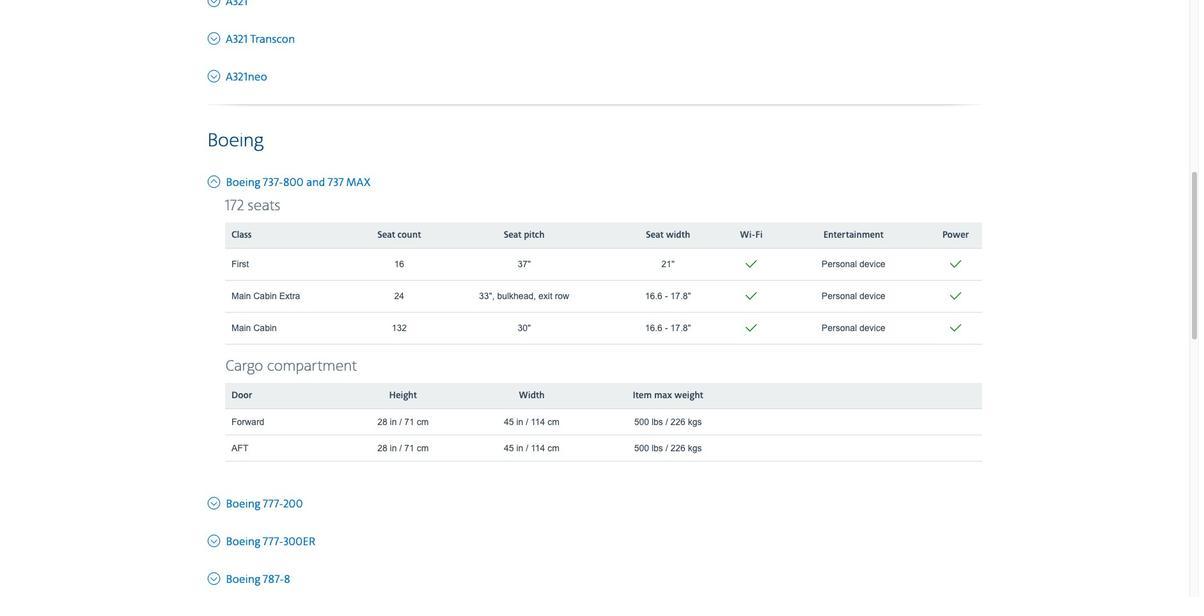 Task type: vqa. For each thing, say whether or not it's contained in the screenshot.
topmost 71
yes



Task type: locate. For each thing, give the bounding box(es) containing it.
1 - from the top
[[665, 291, 668, 301]]

cabin
[[253, 291, 277, 301], [253, 323, 277, 333]]

737
[[328, 176, 344, 190]]

1 vertical spatial 500
[[634, 443, 649, 453]]

a321 transcon
[[226, 32, 295, 47]]

45 for aft
[[504, 443, 514, 453]]

check image
[[744, 255, 759, 274], [744, 319, 759, 338]]

1 device from the top
[[860, 259, 886, 269]]

1 vertical spatial -
[[665, 323, 668, 333]]

boeing
[[207, 129, 263, 153], [226, 176, 260, 190], [226, 497, 260, 512], [226, 535, 260, 549], [226, 573, 260, 587]]

172
[[225, 197, 244, 215]]

28 in / 71 cm for aft
[[377, 443, 429, 453]]

0 vertical spatial main
[[232, 291, 251, 301]]

and
[[306, 176, 325, 190]]

boeing 737-800 and 737 max link
[[207, 172, 370, 190]]

wi-fi
[[740, 229, 763, 241]]

1 114 from the top
[[531, 417, 545, 427]]

0 vertical spatial 45
[[504, 417, 514, 427]]

2 lbs from the top
[[652, 443, 663, 453]]

personal for 37"
[[822, 259, 857, 269]]

0 vertical spatial 500
[[634, 417, 649, 427]]

- for 30"
[[665, 323, 668, 333]]

weight
[[675, 390, 703, 402]]

1 28 in / 71 cm from the top
[[377, 417, 429, 427]]

main up cargo
[[232, 323, 251, 333]]

1 226 from the top
[[671, 417, 686, 427]]

2 kgs from the top
[[688, 443, 702, 453]]

a321
[[226, 32, 248, 47]]

expand image inside boeing 777-300er link
[[207, 531, 223, 549]]

1 vertical spatial 28
[[377, 443, 387, 453]]

0 vertical spatial 71
[[404, 417, 414, 427]]

1 45 from the top
[[504, 417, 514, 427]]

28 in / 71 cm
[[377, 417, 429, 427], [377, 443, 429, 453]]

seat
[[377, 229, 395, 241], [504, 229, 522, 241], [646, 229, 664, 241]]

0 vertical spatial 16.6 - 17.8"
[[645, 291, 691, 301]]

personal
[[822, 259, 857, 269], [822, 291, 857, 301], [822, 323, 857, 333]]

boeing for boeing 777-200
[[226, 497, 260, 512]]

1 vertical spatial personal
[[822, 291, 857, 301]]

2 vertical spatial personal
[[822, 323, 857, 333]]

seat for seat width
[[646, 229, 664, 241]]

1 personal device from the top
[[822, 259, 886, 269]]

2 16.6 - 17.8" from the top
[[645, 323, 691, 333]]

cabin for main cabin
[[253, 323, 277, 333]]

max
[[654, 390, 672, 402]]

personal device for 33", bulkhead, exit row
[[822, 291, 886, 301]]

height
[[389, 390, 417, 402]]

16.6 for 30"
[[645, 323, 663, 333]]

lbs
[[652, 417, 663, 427], [652, 443, 663, 453]]

0 vertical spatial expand image
[[207, 494, 223, 511]]

2 28 in / 71 cm from the top
[[377, 443, 429, 453]]

wi-
[[740, 229, 756, 241]]

1 expand image from the top
[[207, 494, 223, 511]]

2 personal device from the top
[[822, 291, 886, 301]]

1 horizontal spatial seat
[[504, 229, 522, 241]]

2 777- from the top
[[263, 535, 284, 549]]

1 vertical spatial cabin
[[253, 323, 277, 333]]

0 vertical spatial 500 lbs / 226 kgs
[[634, 417, 702, 427]]

check image for 33", bulkhead, exit row
[[948, 287, 964, 306]]

787-
[[263, 573, 284, 587]]

boeing 777-300er
[[226, 535, 316, 549]]

2 vertical spatial large image
[[207, 66, 223, 84]]

item max weight
[[633, 390, 703, 402]]

1 vertical spatial 28 in / 71 cm
[[377, 443, 429, 453]]

large image
[[207, 0, 223, 8], [207, 29, 223, 46], [207, 66, 223, 84]]

777- for 300er
[[263, 535, 284, 549]]

2 main from the top
[[232, 323, 251, 333]]

0 vertical spatial 114
[[531, 417, 545, 427]]

1 vertical spatial 16.6 - 17.8"
[[645, 323, 691, 333]]

device for 30"
[[860, 323, 886, 333]]

1 vertical spatial 45
[[504, 443, 514, 453]]

main
[[232, 291, 251, 301], [232, 323, 251, 333]]

1 cabin from the top
[[253, 291, 277, 301]]

boeing 787-8
[[226, 573, 290, 587]]

1 check image from the top
[[744, 255, 759, 274]]

cm
[[417, 417, 429, 427], [548, 417, 560, 427], [417, 443, 429, 453], [548, 443, 560, 453]]

0 vertical spatial 28 in / 71 cm
[[377, 417, 429, 427]]

2 check image from the top
[[744, 319, 759, 338]]

large image inside a321 transcon link
[[207, 29, 223, 46]]

0 vertical spatial 226
[[671, 417, 686, 427]]

expand image for boeing 777-200
[[207, 494, 223, 511]]

17.8" for 33", bulkhead, exit row
[[671, 291, 691, 301]]

- for 33", bulkhead, exit row
[[665, 291, 668, 301]]

1 500 lbs / 226 kgs from the top
[[634, 417, 702, 427]]

boeing right expand icon
[[226, 573, 260, 587]]

1 vertical spatial check image
[[744, 319, 759, 338]]

16.6 for 33", bulkhead, exit row
[[645, 291, 663, 301]]

cabin for main cabin extra
[[253, 291, 277, 301]]

main down first
[[232, 291, 251, 301]]

3 large image from the top
[[207, 66, 223, 84]]

kgs
[[688, 417, 702, 427], [688, 443, 702, 453]]

16.6 - 17.8"
[[645, 291, 691, 301], [645, 323, 691, 333]]

1 vertical spatial 16.6
[[645, 323, 663, 333]]

large image left a321neo
[[207, 66, 223, 84]]

0 vertical spatial check image
[[744, 255, 759, 274]]

16.6
[[645, 291, 663, 301], [645, 323, 663, 333]]

1 vertical spatial 500 lbs / 226 kgs
[[634, 443, 702, 453]]

37"
[[518, 259, 531, 269]]

cabin down main cabin extra
[[253, 323, 277, 333]]

expand image for boeing 777-300er
[[207, 531, 223, 549]]

seat left the width
[[646, 229, 664, 241]]

seat left 'pitch'
[[504, 229, 522, 241]]

500
[[634, 417, 649, 427], [634, 443, 649, 453]]

500 for aft
[[634, 443, 649, 453]]

2 - from the top
[[665, 323, 668, 333]]

collapse image
[[207, 172, 223, 189]]

1 500 from the top
[[634, 417, 649, 427]]

3 device from the top
[[860, 323, 886, 333]]

aft
[[232, 443, 248, 453]]

device
[[860, 259, 886, 269], [860, 291, 886, 301], [860, 323, 886, 333]]

777- up 787-
[[263, 535, 284, 549]]

2 vertical spatial device
[[860, 323, 886, 333]]

personal device
[[822, 259, 886, 269], [822, 291, 886, 301], [822, 323, 886, 333]]

1 71 from the top
[[404, 417, 414, 427]]

2 cabin from the top
[[253, 323, 277, 333]]

count
[[398, 229, 421, 241]]

1 16.6 - 17.8" from the top
[[645, 291, 691, 301]]

boeing up 172
[[226, 176, 260, 190]]

2 226 from the top
[[671, 443, 686, 453]]

check image for 37"
[[948, 255, 964, 274]]

device for 33", bulkhead, exit row
[[860, 291, 886, 301]]

2 71 from the top
[[404, 443, 414, 453]]

45
[[504, 417, 514, 427], [504, 443, 514, 453]]

2 expand image from the top
[[207, 531, 223, 549]]

large image left a321
[[207, 29, 223, 46]]

1 vertical spatial personal device
[[822, 291, 886, 301]]

boeing up boeing 777-300er link
[[226, 497, 260, 512]]

28
[[377, 417, 387, 427], [377, 443, 387, 453]]

boeing 777-200 link
[[207, 494, 303, 512]]

seats
[[248, 197, 280, 215]]

2 seat from the left
[[504, 229, 522, 241]]

1 vertical spatial 17.8"
[[671, 323, 691, 333]]

226
[[671, 417, 686, 427], [671, 443, 686, 453]]

1 vertical spatial 114
[[531, 443, 545, 453]]

737-
[[263, 176, 283, 190]]

2 500 from the top
[[634, 443, 649, 453]]

3 seat from the left
[[646, 229, 664, 241]]

3 personal from the top
[[822, 323, 857, 333]]

1 vertical spatial device
[[860, 291, 886, 301]]

pitch
[[524, 229, 545, 241]]

boeing 737-800 and 737 max
[[226, 176, 370, 190]]

0 vertical spatial 45 in / 114 cm
[[504, 417, 560, 427]]

cabin left extra
[[253, 291, 277, 301]]

seat for seat pitch
[[504, 229, 522, 241]]

first
[[232, 259, 249, 269]]

777- up the boeing 777-300er
[[263, 497, 284, 512]]

0 vertical spatial -
[[665, 291, 668, 301]]

0 vertical spatial 777-
[[263, 497, 284, 512]]

expand image up expand icon
[[207, 531, 223, 549]]

0 vertical spatial 17.8"
[[671, 291, 691, 301]]

2 500 lbs / 226 kgs from the top
[[634, 443, 702, 453]]

28 in / 71 cm for forward
[[377, 417, 429, 427]]

width
[[666, 229, 690, 241]]

1 vertical spatial 226
[[671, 443, 686, 453]]

a321neo link
[[207, 66, 267, 85]]

0 vertical spatial personal
[[822, 259, 857, 269]]

expand image left boeing 777-200
[[207, 494, 223, 511]]

kgs for forward
[[688, 417, 702, 427]]

45 in / 114 cm
[[504, 417, 560, 427], [504, 443, 560, 453]]

-
[[665, 291, 668, 301], [665, 323, 668, 333]]

0 vertical spatial personal device
[[822, 259, 886, 269]]

boeing up boeing 787-8 link at the bottom left
[[226, 535, 260, 549]]

500 lbs / 226 kgs for forward
[[634, 417, 702, 427]]

2 16.6 from the top
[[645, 323, 663, 333]]

226 for forward
[[671, 417, 686, 427]]

3 personal device from the top
[[822, 323, 886, 333]]

lbs for aft
[[652, 443, 663, 453]]

0 vertical spatial 28
[[377, 417, 387, 427]]

large image inside a321neo link
[[207, 66, 223, 84]]

28 for aft
[[377, 443, 387, 453]]

33",
[[479, 291, 495, 301]]

/
[[399, 417, 402, 427], [526, 417, 528, 427], [666, 417, 668, 427], [399, 443, 402, 453], [526, 443, 528, 453], [666, 443, 668, 453]]

1 vertical spatial 45 in / 114 cm
[[504, 443, 560, 453]]

1 vertical spatial kgs
[[688, 443, 702, 453]]

expand image
[[207, 494, 223, 511], [207, 531, 223, 549]]

0 vertical spatial lbs
[[652, 417, 663, 427]]

17.8"
[[671, 291, 691, 301], [671, 323, 691, 333]]

1 17.8" from the top
[[671, 291, 691, 301]]

main cabin extra
[[232, 291, 300, 301]]

2 large image from the top
[[207, 29, 223, 46]]

1 45 in / 114 cm from the top
[[504, 417, 560, 427]]

2 28 from the top
[[377, 443, 387, 453]]

item
[[633, 390, 652, 402]]

seat for seat count
[[377, 229, 395, 241]]

boeing 787-8 link
[[207, 569, 290, 588]]

1 vertical spatial large image
[[207, 29, 223, 46]]

777- for 200
[[263, 497, 284, 512]]

0 vertical spatial large image
[[207, 0, 223, 8]]

check image
[[948, 255, 964, 274], [744, 287, 759, 306], [948, 287, 964, 306], [948, 319, 964, 338]]

71
[[404, 417, 414, 427], [404, 443, 414, 453]]

expand image
[[207, 569, 223, 586]]

compartment
[[267, 357, 357, 376]]

2 personal from the top
[[822, 291, 857, 301]]

1 vertical spatial 71
[[404, 443, 414, 453]]

2 horizontal spatial seat
[[646, 229, 664, 241]]

main cabin
[[232, 323, 277, 333]]

expand image inside boeing 777-200 link
[[207, 494, 223, 511]]

1 kgs from the top
[[688, 417, 702, 427]]

1 main from the top
[[232, 291, 251, 301]]

1 seat from the left
[[377, 229, 395, 241]]

500 lbs / 226 kgs
[[634, 417, 702, 427], [634, 443, 702, 453]]

1 16.6 from the top
[[645, 291, 663, 301]]

0 vertical spatial device
[[860, 259, 886, 269]]

boeing for boeing 787-8
[[226, 573, 260, 587]]

0 horizontal spatial seat
[[377, 229, 395, 241]]

114
[[531, 417, 545, 427], [531, 443, 545, 453]]

personal for 30"
[[822, 323, 857, 333]]

1 28 from the top
[[377, 417, 387, 427]]

seat left count on the left of the page
[[377, 229, 395, 241]]

boeing for boeing 777-300er
[[226, 535, 260, 549]]

0 vertical spatial cabin
[[253, 291, 277, 301]]

2 device from the top
[[860, 291, 886, 301]]

1 777- from the top
[[263, 497, 284, 512]]

1 lbs from the top
[[652, 417, 663, 427]]

45 in / 114 cm for forward
[[504, 417, 560, 427]]

2 45 from the top
[[504, 443, 514, 453]]

max
[[346, 176, 370, 190]]

1 vertical spatial main
[[232, 323, 251, 333]]

0 vertical spatial 16.6
[[645, 291, 663, 301]]

1 vertical spatial expand image
[[207, 531, 223, 549]]

132
[[392, 323, 407, 333]]

500 lbs / 226 kgs for aft
[[634, 443, 702, 453]]

0 vertical spatial kgs
[[688, 417, 702, 427]]

1 vertical spatial 777-
[[263, 535, 284, 549]]

800
[[283, 176, 304, 190]]

1 personal from the top
[[822, 259, 857, 269]]

2 114 from the top
[[531, 443, 545, 453]]

large image up a321 transcon link on the left top of the page
[[207, 0, 223, 8]]

2 vertical spatial personal device
[[822, 323, 886, 333]]

71 for forward
[[404, 417, 414, 427]]

row
[[555, 291, 569, 301]]

1 vertical spatial lbs
[[652, 443, 663, 453]]

2 45 in / 114 cm from the top
[[504, 443, 560, 453]]

2 17.8" from the top
[[671, 323, 691, 333]]

in
[[390, 417, 397, 427], [517, 417, 523, 427], [390, 443, 397, 453], [517, 443, 523, 453]]

777-
[[263, 497, 284, 512], [263, 535, 284, 549]]



Task type: describe. For each thing, give the bounding box(es) containing it.
28 for forward
[[377, 417, 387, 427]]

entertainment
[[824, 229, 884, 241]]

a321neo
[[226, 70, 267, 84]]

seat pitch
[[504, 229, 545, 241]]

21"
[[662, 259, 675, 269]]

500 for forward
[[634, 417, 649, 427]]

main for main cabin extra
[[232, 291, 251, 301]]

16
[[394, 259, 404, 269]]

45 in / 114 cm for aft
[[504, 443, 560, 453]]

seat width
[[646, 229, 690, 241]]

16.6 - 17.8" for 30"
[[645, 323, 691, 333]]

seat count
[[377, 229, 421, 241]]

extra
[[279, 291, 300, 301]]

17.8" for 30"
[[671, 323, 691, 333]]

1 large image from the top
[[207, 0, 223, 8]]

door
[[232, 390, 252, 402]]

power
[[943, 229, 969, 241]]

8
[[284, 573, 290, 587]]

large image for a321neo
[[207, 66, 223, 84]]

16.6 - 17.8" for 33", bulkhead, exit row
[[645, 291, 691, 301]]

personal device for 37"
[[822, 259, 886, 269]]

lbs for forward
[[652, 417, 663, 427]]

cargo
[[225, 357, 263, 376]]

check image for 30"
[[948, 319, 964, 338]]

exit
[[539, 291, 553, 301]]

33", bulkhead, exit row
[[479, 291, 569, 301]]

172 seats
[[225, 197, 280, 215]]

fi
[[756, 229, 763, 241]]

boeing up the collapse image
[[207, 129, 263, 153]]

transcon
[[250, 32, 295, 47]]

45 for forward
[[504, 417, 514, 427]]

personal for 33", bulkhead, exit row
[[822, 291, 857, 301]]

30"
[[518, 323, 531, 333]]

check image for 16.6 - 17.8"
[[744, 319, 759, 338]]

forward
[[232, 417, 264, 427]]

main for main cabin
[[232, 323, 251, 333]]

class
[[232, 229, 252, 241]]

check image for 21"
[[744, 255, 759, 274]]

a321 transcon link
[[207, 29, 295, 47]]

personal device for 30"
[[822, 323, 886, 333]]

114 for forward
[[531, 417, 545, 427]]

large image for a321 transcon
[[207, 29, 223, 46]]

200
[[284, 497, 303, 512]]

300er
[[284, 535, 316, 549]]

bulkhead,
[[497, 291, 536, 301]]

boeing for boeing 737-800 and 737 max
[[226, 176, 260, 190]]

kgs for aft
[[688, 443, 702, 453]]

cargo compartment
[[225, 357, 357, 376]]

24
[[394, 291, 404, 301]]

71 for aft
[[404, 443, 414, 453]]

device for 37"
[[860, 259, 886, 269]]

boeing 777-300er link
[[207, 531, 316, 550]]

width
[[519, 390, 545, 402]]

226 for aft
[[671, 443, 686, 453]]

114 for aft
[[531, 443, 545, 453]]

boeing 777-200
[[226, 497, 303, 512]]



